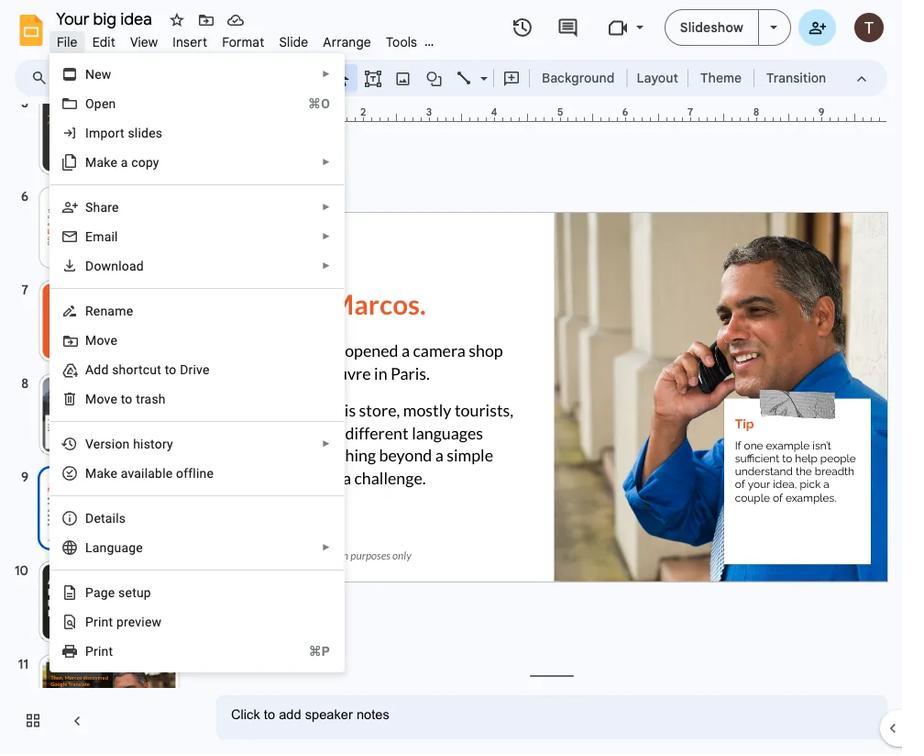 Task type: describe. For each thing, give the bounding box(es) containing it.
l anguage
[[85, 540, 143, 555]]

v
[[135, 614, 142, 629]]

d
[[85, 258, 94, 273]]

version history h element
[[85, 436, 179, 451]]

details b element
[[85, 510, 131, 526]]

hare
[[93, 200, 119, 215]]

arrange menu item
[[316, 31, 379, 53]]

offline
[[176, 466, 214, 481]]

import slides z element
[[85, 125, 168, 140]]

p rint
[[85, 644, 113, 659]]

o
[[125, 391, 133, 406]]

o
[[85, 96, 94, 111]]

format
[[222, 34, 265, 50]]

print preview v element
[[85, 614, 167, 629]]

d ownload
[[85, 258, 144, 273]]

opy
[[138, 155, 159, 170]]

format menu item
[[215, 31, 272, 53]]

tools
[[386, 34, 417, 50]]

share s element
[[85, 200, 124, 215]]

arrange
[[323, 34, 371, 50]]

Menus field
[[23, 65, 63, 91]]

ename
[[93, 303, 133, 318]]

make available offline k element
[[85, 466, 219, 481]]

tools menu item
[[379, 31, 425, 53]]

r ename
[[85, 303, 133, 318]]

slide menu item
[[272, 31, 316, 53]]

move t o trash
[[85, 391, 166, 406]]

Rename text field
[[50, 7, 162, 29]]

a
[[121, 155, 128, 170]]

m
[[85, 333, 97, 348]]

p
[[85, 644, 94, 659]]

insert image image
[[393, 65, 414, 91]]

new n element
[[85, 67, 117, 82]]

insert menu item
[[165, 31, 215, 53]]

pre
[[116, 614, 135, 629]]

h
[[133, 436, 140, 451]]

k
[[104, 466, 110, 481]]

m ove
[[85, 333, 117, 348]]

n ew
[[85, 67, 111, 82]]

mail
[[93, 229, 118, 244]]

pa g e setup
[[85, 585, 151, 600]]

s
[[85, 200, 93, 215]]

print pre v iew
[[85, 614, 162, 629]]

edit menu item
[[85, 31, 123, 53]]

download d element
[[85, 258, 149, 273]]

theme button
[[693, 64, 750, 92]]

⌘p
[[309, 644, 330, 659]]

add shortcut to drive
[[85, 362, 210, 377]]

add
[[85, 362, 109, 377]]

make a c opy
[[85, 155, 159, 170]]

► for e mail
[[322, 231, 331, 242]]

s hare
[[85, 200, 119, 215]]

open o element
[[85, 96, 121, 111]]

language l element
[[85, 540, 149, 555]]

file menu item
[[50, 31, 85, 53]]

► for opy
[[322, 157, 331, 167]]

anguage
[[92, 540, 143, 555]]

r
[[85, 303, 93, 318]]

background
[[542, 70, 615, 86]]

menu bar inside menu bar "banner"
[[50, 24, 489, 54]]

g
[[101, 585, 108, 600]]



Task type: vqa. For each thing, say whether or not it's contained in the screenshot.


Task type: locate. For each thing, give the bounding box(es) containing it.
application containing slideshow
[[0, 0, 903, 754]]

move m element
[[85, 333, 123, 348]]

version h istory
[[85, 436, 173, 451]]

details
[[85, 510, 126, 526]]

rint
[[94, 644, 113, 659]]

background button
[[534, 64, 623, 92]]

shape image
[[424, 65, 445, 91]]

version
[[85, 436, 130, 451]]

► for l anguage
[[322, 542, 331, 553]]

istory
[[140, 436, 173, 451]]

ew
[[95, 67, 111, 82]]

ownload
[[94, 258, 144, 273]]

pa
[[85, 585, 101, 600]]

7 ► from the top
[[322, 542, 331, 553]]

pen
[[94, 96, 116, 111]]

theme
[[701, 70, 742, 86]]

e
[[110, 466, 117, 481], [108, 585, 115, 600]]

make a copy c element
[[85, 155, 165, 170]]

transition button
[[759, 64, 835, 92]]

o pen
[[85, 96, 116, 111]]

application
[[0, 0, 903, 754]]

print
[[85, 614, 113, 629]]

2 ► from the top
[[322, 157, 331, 167]]

⌘o
[[308, 96, 330, 111]]

make
[[85, 155, 117, 170]]

e right pa
[[108, 585, 115, 600]]

► for istory
[[322, 438, 331, 449]]

trash
[[136, 391, 166, 406]]

e mail
[[85, 229, 118, 244]]

► for d ownload
[[322, 261, 331, 271]]

available
[[121, 466, 173, 481]]

slideshow
[[681, 19, 744, 35]]

ma k e available offline
[[85, 466, 214, 481]]

import slides
[[85, 125, 163, 140]]

edit
[[92, 34, 115, 50]]

4 ► from the top
[[322, 231, 331, 242]]

3 ► from the top
[[322, 202, 331, 212]]

slideshow button
[[665, 9, 760, 46]]

navigation
[[0, 88, 221, 754]]

share. anyone with the link. anyone who has the link can access. no sign-in required. image
[[809, 19, 827, 35]]

setup
[[118, 585, 151, 600]]

view menu item
[[123, 31, 165, 53]]

file
[[57, 34, 78, 50]]

menu bar containing file
[[50, 24, 489, 54]]

menu
[[25, 0, 345, 754]]

⌘p element
[[287, 642, 330, 660]]

slide
[[279, 34, 309, 50]]

l
[[85, 540, 92, 555]]

add shortcut to drive , element
[[85, 362, 215, 377]]

iew
[[142, 614, 162, 629]]

to
[[165, 362, 177, 377]]

5 ► from the top
[[322, 261, 331, 271]]

presentation options image
[[771, 26, 778, 29]]

e for g
[[108, 585, 115, 600]]

menu bar
[[50, 24, 489, 54]]

drive
[[180, 362, 210, 377]]

►
[[322, 69, 331, 79], [322, 157, 331, 167], [322, 202, 331, 212], [322, 231, 331, 242], [322, 261, 331, 271], [322, 438, 331, 449], [322, 542, 331, 553]]

menu containing n
[[25, 0, 345, 754]]

menu bar banner
[[0, 0, 903, 754]]

► for n ew
[[322, 69, 331, 79]]

t
[[121, 391, 125, 406]]

Star checkbox
[[164, 7, 190, 33]]

6 ► from the top
[[322, 438, 331, 449]]

layout button
[[632, 64, 684, 92]]

c
[[131, 155, 138, 170]]

1 vertical spatial e
[[108, 585, 115, 600]]

e
[[85, 229, 93, 244]]

⌘o element
[[286, 94, 330, 113]]

rename r element
[[85, 303, 139, 318]]

ma
[[85, 466, 104, 481]]

ove
[[97, 333, 117, 348]]

page setup g element
[[85, 585, 157, 600]]

view
[[130, 34, 158, 50]]

move to trash t element
[[85, 391, 171, 406]]

import
[[85, 125, 125, 140]]

0 vertical spatial e
[[110, 466, 117, 481]]

► for s hare
[[322, 202, 331, 212]]

shortcut
[[112, 362, 161, 377]]

move
[[85, 391, 117, 406]]

print p element
[[85, 644, 119, 659]]

layout
[[637, 70, 679, 86]]

e for k
[[110, 466, 117, 481]]

transition
[[767, 70, 827, 86]]

1 ► from the top
[[322, 69, 331, 79]]

n
[[85, 67, 95, 82]]

e right ma
[[110, 466, 117, 481]]

insert
[[173, 34, 207, 50]]

main toolbar
[[54, 64, 836, 92]]

slides
[[128, 125, 163, 140]]

email e element
[[85, 229, 124, 244]]



